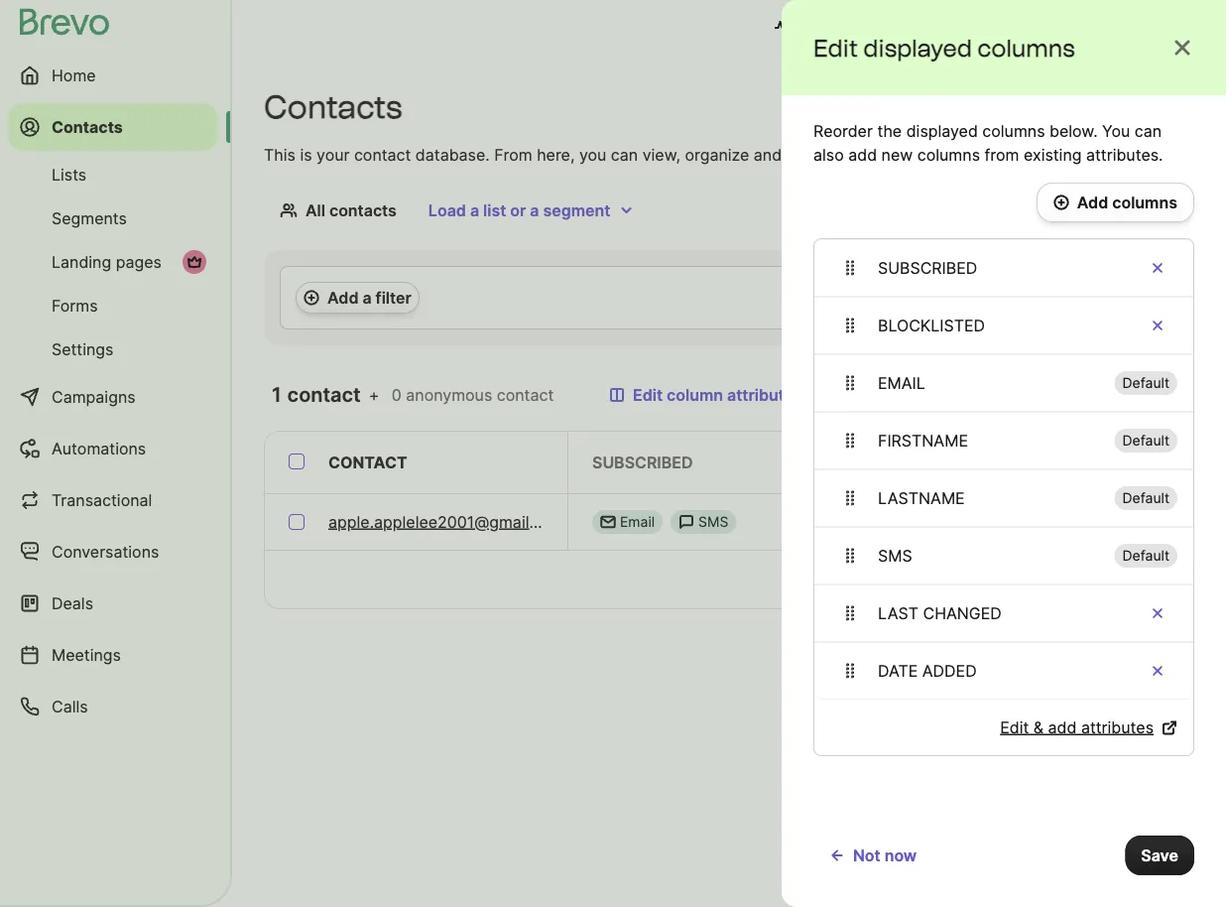 Task type: locate. For each thing, give the bounding box(es) containing it.
edit left & in the right of the page
[[1001, 718, 1030, 737]]

existing
[[1024, 145, 1082, 164]]

0 horizontal spatial attributes
[[728, 385, 803, 404]]

you
[[1103, 121, 1131, 140]]

0 horizontal spatial your
[[317, 145, 350, 164]]

1 down apple.applelee2001@
[[1126, 570, 1133, 589]]

contact right anonymous
[[497, 385, 554, 404]]

1 horizontal spatial attributes
[[1082, 718, 1154, 737]]

20
[[916, 570, 936, 589]]

1 vertical spatial can
[[611, 145, 638, 164]]

segments link
[[8, 198, 218, 238]]

1 horizontal spatial sms
[[878, 546, 913, 565]]

organize
[[685, 145, 750, 164]]

lastname
[[878, 488, 965, 508]]

0 vertical spatial edit
[[814, 33, 858, 62]]

0 horizontal spatial add
[[328, 288, 359, 307]]

1 vertical spatial edit
[[633, 385, 663, 404]]

1 horizontal spatial add
[[1078, 193, 1109, 212]]

here,
[[537, 145, 575, 164]]

1 horizontal spatial can
[[1135, 121, 1162, 140]]

0 horizontal spatial and
[[754, 145, 782, 164]]

or left as
[[1051, 145, 1066, 164]]

a for add a filter
[[363, 288, 372, 307]]

group.
[[1106, 145, 1154, 164]]

anonymous
[[406, 385, 493, 404]]

0 vertical spatial displayed
[[864, 33, 972, 62]]

1 vertical spatial and
[[754, 145, 782, 164]]

default
[[1123, 375, 1170, 392], [1123, 432, 1170, 449], [1123, 490, 1170, 507], [1123, 547, 1170, 564]]

landing pages
[[52, 252, 162, 271]]

added
[[923, 661, 977, 680]]

sms
[[699, 514, 729, 530], [878, 546, 913, 565]]

edit inside button
[[633, 385, 663, 404]]

0 vertical spatial can
[[1135, 121, 1162, 140]]

email
[[878, 373, 926, 393], [1069, 453, 1118, 472]]

conversations
[[52, 542, 159, 561]]

date added
[[878, 661, 977, 680]]

displayed up import
[[864, 33, 972, 62]]

your right 'is'
[[317, 145, 350, 164]]

reorder the displayed columns below. you can also add new columns from existing attributes.
[[814, 121, 1164, 164]]

contacts right all on the left of the page
[[329, 200, 397, 220]]

contacts,
[[889, 145, 958, 164]]

0 horizontal spatial or
[[510, 200, 526, 220]]

1 vertical spatial subscribed
[[592, 453, 693, 472]]

subscribed up blocklisted button
[[878, 258, 978, 277]]

1 vertical spatial sms
[[878, 546, 913, 565]]

all contacts
[[306, 200, 397, 220]]

load a list or a segment button
[[413, 191, 650, 230]]

individually
[[963, 145, 1046, 164]]

0
[[392, 385, 402, 404]]

4 default from the top
[[1123, 547, 1170, 564]]

or right "list"
[[510, 200, 526, 220]]

usage
[[799, 18, 847, 37]]

1 horizontal spatial contacts
[[264, 88, 403, 126]]

1 horizontal spatial add
[[1049, 718, 1077, 737]]

contacts up 'is'
[[264, 88, 403, 126]]

default for sms
[[1123, 547, 1170, 564]]

edit for edit displayed columns
[[814, 33, 858, 62]]

campaigns
[[52, 387, 136, 406]]

1 horizontal spatial or
[[1051, 145, 1066, 164]]

edit left column
[[633, 385, 663, 404]]

0 horizontal spatial contacts
[[329, 200, 397, 220]]

0 horizontal spatial edit
[[633, 385, 663, 404]]

a
[[1107, 97, 1116, 117], [1092, 145, 1101, 164], [470, 200, 479, 220], [530, 200, 539, 220], [363, 288, 372, 307]]

a left "list"
[[470, 200, 479, 220]]

attributes
[[728, 385, 803, 404], [1082, 718, 1154, 737]]

list
[[483, 200, 506, 220]]

columns
[[978, 33, 1076, 62], [983, 121, 1046, 140], [918, 145, 981, 164], [1113, 193, 1178, 212]]

add columns
[[1078, 193, 1178, 212]]

2 your from the left
[[851, 145, 884, 164]]

1 vertical spatial add
[[1049, 718, 1077, 737]]

your down 'the'
[[851, 145, 884, 164]]

email up apple.applelee2001@
[[1069, 453, 1118, 472]]

create a contact
[[1052, 97, 1179, 117]]

add a filter
[[328, 288, 412, 307]]

subscribed up email
[[592, 453, 693, 472]]

or inside button
[[510, 200, 526, 220]]

1 horizontal spatial contacts
[[943, 97, 1011, 117]]

automations
[[52, 439, 146, 458]]

1
[[272, 383, 282, 407], [1027, 570, 1035, 589], [1059, 570, 1066, 589], [1126, 570, 1133, 589]]

attributes.
[[1087, 145, 1164, 164]]

add
[[849, 145, 877, 164], [1049, 718, 1077, 737]]

load a list or a segment
[[429, 200, 611, 220]]

contacts link
[[8, 103, 218, 151]]

columns down 'group.'
[[1113, 193, 1178, 212]]

and left manage
[[754, 145, 782, 164]]

and left plan
[[851, 18, 880, 37]]

add right & in the right of the page
[[1049, 718, 1077, 737]]

save button
[[1126, 836, 1195, 875]]

1 horizontal spatial edit
[[814, 33, 858, 62]]

0 horizontal spatial contacts
[[52, 117, 123, 136]]

a left filter
[[363, 288, 372, 307]]

0 horizontal spatial add
[[849, 145, 877, 164]]

1 vertical spatial add
[[328, 288, 359, 307]]

a right "list"
[[530, 200, 539, 220]]

add a filter button
[[296, 282, 420, 314]]

campaigns link
[[8, 373, 218, 421]]

0 horizontal spatial can
[[611, 145, 638, 164]]

can right the you
[[611, 145, 638, 164]]

add left filter
[[328, 288, 359, 307]]

sms right left___c25ys image
[[699, 514, 729, 530]]

2 vertical spatial edit
[[1001, 718, 1030, 737]]

add
[[1078, 193, 1109, 212], [328, 288, 359, 307]]

email up firstname
[[878, 373, 926, 393]]

0 vertical spatial subscribed
[[878, 258, 978, 277]]

apple.applelee2001@
[[1069, 512, 1227, 531]]

contacts inside button
[[943, 97, 1011, 117]]

and inside button
[[851, 18, 880, 37]]

add inside button
[[328, 288, 359, 307]]

contact
[[328, 453, 408, 472]]

can
[[1135, 121, 1162, 140], [611, 145, 638, 164]]

1 default from the top
[[1123, 375, 1170, 392]]

displayed inside reorder the displayed columns below. you can also add new columns from existing attributes.
[[907, 121, 978, 140]]

subscribed button
[[815, 239, 1194, 297]]

meetings link
[[8, 631, 218, 679]]

1 vertical spatial displayed
[[907, 121, 978, 140]]

blocklisted down firstname
[[831, 453, 940, 472]]

home
[[52, 66, 96, 85]]

lists link
[[8, 155, 218, 195]]

0 horizontal spatial email
[[878, 373, 926, 393]]

a up you on the right of page
[[1107, 97, 1116, 117]]

contacts
[[264, 88, 403, 126], [52, 117, 123, 136]]

edit column attributes button
[[594, 375, 819, 415]]

add inside 'button'
[[1078, 193, 1109, 212]]

blocklisted down subscribed button
[[878, 316, 985, 335]]

attributes right & in the right of the page
[[1082, 718, 1154, 737]]

contacts
[[943, 97, 1011, 117], [329, 200, 397, 220]]

subscribed inside button
[[878, 258, 978, 277]]

contacts up reorder the displayed columns below. you can also add new columns from existing attributes.
[[943, 97, 1011, 117]]

displayed down import contacts
[[907, 121, 978, 140]]

your
[[317, 145, 350, 164], [851, 145, 884, 164]]

of
[[1039, 570, 1054, 589]]

1 horizontal spatial email
[[1069, 453, 1118, 472]]

sms inside edit displayed columns dialog
[[878, 546, 913, 565]]

can up 'group.'
[[1135, 121, 1162, 140]]

1 vertical spatial contacts
[[329, 200, 397, 220]]

1 vertical spatial or
[[510, 200, 526, 220]]

2 default from the top
[[1123, 432, 1170, 449]]

0 vertical spatial add
[[1078, 193, 1109, 212]]

1 left of
[[1027, 570, 1035, 589]]

1 horizontal spatial your
[[851, 145, 884, 164]]

add down reorder
[[849, 145, 877, 164]]

0 horizontal spatial sms
[[699, 514, 729, 530]]

1-
[[1012, 570, 1027, 589]]

0 vertical spatial and
[[851, 18, 880, 37]]

1 left +
[[272, 383, 282, 407]]

default for lastname
[[1123, 490, 1170, 507]]

1 vertical spatial email
[[1069, 453, 1118, 472]]

add down as
[[1078, 193, 1109, 212]]

1 inside button
[[1126, 570, 1133, 589]]

3 default from the top
[[1123, 490, 1170, 507]]

forms
[[52, 296, 98, 315]]

import contacts
[[888, 97, 1011, 117]]

save
[[1142, 846, 1179, 865]]

0 vertical spatial contacts
[[943, 97, 1011, 117]]

columns down import contacts button
[[918, 145, 981, 164]]

and
[[851, 18, 880, 37], [754, 145, 782, 164]]

plan
[[884, 18, 917, 37]]

0 vertical spatial add
[[849, 145, 877, 164]]

0 vertical spatial attributes
[[728, 385, 803, 404]]

edit left plan
[[814, 33, 858, 62]]

new
[[882, 145, 913, 164]]

&
[[1034, 718, 1044, 737]]

contacts up the "lists"
[[52, 117, 123, 136]]

calls link
[[8, 683, 218, 730]]

1 horizontal spatial and
[[851, 18, 880, 37]]

attributes right column
[[728, 385, 803, 404]]

2 horizontal spatial edit
[[1001, 718, 1030, 737]]

not now button
[[814, 836, 933, 875]]

segment
[[543, 200, 611, 220]]

0 vertical spatial blocklisted
[[878, 316, 985, 335]]

1 horizontal spatial subscribed
[[878, 258, 978, 277]]

0 vertical spatial email
[[878, 373, 926, 393]]

contact up you on the right of page
[[1120, 97, 1179, 117]]

transactional
[[52, 490, 152, 510]]

pages
[[116, 252, 162, 271]]

load
[[429, 200, 466, 220]]

sms up page
[[878, 546, 913, 565]]

displayed
[[864, 33, 972, 62], [907, 121, 978, 140]]

left___c25ys image
[[679, 514, 695, 530]]

add inside reorder the displayed columns below. you can also add new columns from existing attributes.
[[849, 145, 877, 164]]

Search by name, email or phone number search field
[[827, 375, 1195, 415]]

last changed button
[[815, 585, 1194, 642]]

1 vertical spatial attributes
[[1082, 718, 1154, 737]]

contact
[[1120, 97, 1179, 117], [354, 145, 411, 164], [287, 383, 361, 407], [497, 385, 554, 404]]

now
[[885, 846, 917, 865]]



Task type: vqa. For each thing, say whether or not it's contained in the screenshot.
'HOME'
yes



Task type: describe. For each thing, give the bounding box(es) containing it.
email inside edit displayed columns dialog
[[878, 373, 926, 393]]

a for load a list or a segment
[[470, 200, 479, 220]]

lists
[[52, 165, 87, 184]]

columns inside 'button'
[[1113, 193, 1178, 212]]

deals
[[52, 593, 93, 613]]

not now
[[854, 846, 917, 865]]

landing
[[52, 252, 111, 271]]

blocklisted inside button
[[878, 316, 985, 335]]

apple.applelee2001@gmail.com
[[328, 512, 566, 531]]

default for email
[[1123, 375, 1170, 392]]

firstname
[[878, 431, 969, 450]]

this
[[264, 145, 296, 164]]

a right as
[[1092, 145, 1101, 164]]

contact inside the create a contact button
[[1120, 97, 1179, 117]]

import contacts button
[[872, 87, 1028, 127]]

create
[[1052, 97, 1103, 117]]

+
[[369, 385, 379, 404]]

1 vertical spatial blocklisted
[[831, 453, 940, 472]]

edit column attributes
[[633, 385, 803, 404]]

home link
[[8, 52, 218, 99]]

contact inside 1 contact + 0 anonymous contact
[[497, 385, 554, 404]]

view,
[[643, 145, 681, 164]]

1 contact + 0 anonymous contact
[[272, 383, 554, 407]]

usage and plan
[[799, 18, 917, 37]]

a for create a contact
[[1107, 97, 1116, 117]]

contacts for import contacts
[[943, 97, 1011, 117]]

left___rvooi image
[[187, 254, 202, 270]]

column
[[667, 385, 724, 404]]

edit displayed columns dialog
[[782, 0, 1227, 907]]

meetings
[[52, 645, 121, 664]]

last
[[878, 603, 919, 623]]

columns up create
[[978, 33, 1076, 62]]

from
[[494, 145, 533, 164]]

the
[[878, 121, 902, 140]]

deals link
[[8, 580, 218, 627]]

rows per page
[[789, 570, 900, 589]]

from
[[985, 145, 1020, 164]]

manage
[[787, 145, 847, 164]]

0 vertical spatial or
[[1051, 145, 1066, 164]]

blocklisted button
[[815, 297, 1194, 354]]

reorder
[[814, 121, 873, 140]]

all
[[306, 200, 325, 220]]

not
[[854, 846, 881, 865]]

calls
[[52, 697, 88, 716]]

settings
[[52, 339, 114, 359]]

edit for edit column attributes
[[633, 385, 663, 404]]

add for add columns
[[1078, 193, 1109, 212]]

1 your from the left
[[317, 145, 350, 164]]

filter
[[376, 288, 412, 307]]

add for add a filter
[[328, 288, 359, 307]]

0 vertical spatial sms
[[699, 514, 729, 530]]

add columns button
[[1037, 183, 1195, 222]]

landing pages link
[[8, 242, 218, 282]]

forms link
[[8, 286, 218, 326]]

columns up individually
[[983, 121, 1046, 140]]

1 button
[[1122, 566, 1137, 593]]

you
[[579, 145, 607, 164]]

attributes inside edit column attributes button
[[728, 385, 803, 404]]

transactional link
[[8, 476, 218, 524]]

1-1 of 1
[[1012, 570, 1066, 589]]

segments
[[52, 208, 127, 228]]

per
[[834, 570, 858, 589]]

contact left +
[[287, 383, 361, 407]]

also
[[814, 145, 844, 164]]

0 horizontal spatial subscribed
[[592, 453, 693, 472]]

as
[[1071, 145, 1088, 164]]

changed
[[923, 603, 1002, 623]]

contacts for all contacts
[[329, 200, 397, 220]]

settings link
[[8, 329, 218, 369]]

database.
[[416, 145, 490, 164]]

1 right of
[[1059, 570, 1066, 589]]

below.
[[1050, 121, 1098, 140]]

page
[[863, 570, 900, 589]]

import
[[888, 97, 939, 117]]

automations link
[[8, 425, 218, 472]]

edit for edit & add attributes
[[1001, 718, 1030, 737]]

contact up all contacts
[[354, 145, 411, 164]]

last changed
[[878, 603, 1002, 623]]

conversations link
[[8, 528, 218, 576]]

20 button
[[908, 560, 980, 599]]

usage and plan button
[[759, 8, 933, 48]]

create a contact button
[[1036, 87, 1195, 127]]

can inside reorder the displayed columns below. you can also add new columns from existing attributes.
[[1135, 121, 1162, 140]]

rows
[[789, 570, 829, 589]]

this is your contact database. from here, you can view, organize and manage your contacts, individually or as a group.
[[264, 145, 1154, 164]]

edit & add attributes link
[[1001, 716, 1178, 739]]

date
[[878, 661, 918, 680]]

default for firstname
[[1123, 432, 1170, 449]]

left___c25ys image
[[600, 514, 616, 530]]

attributes inside edit & add attributes link
[[1082, 718, 1154, 737]]

apple.applelee2001@gmail.com link
[[328, 510, 566, 534]]

edit & add attributes
[[1001, 718, 1154, 737]]



